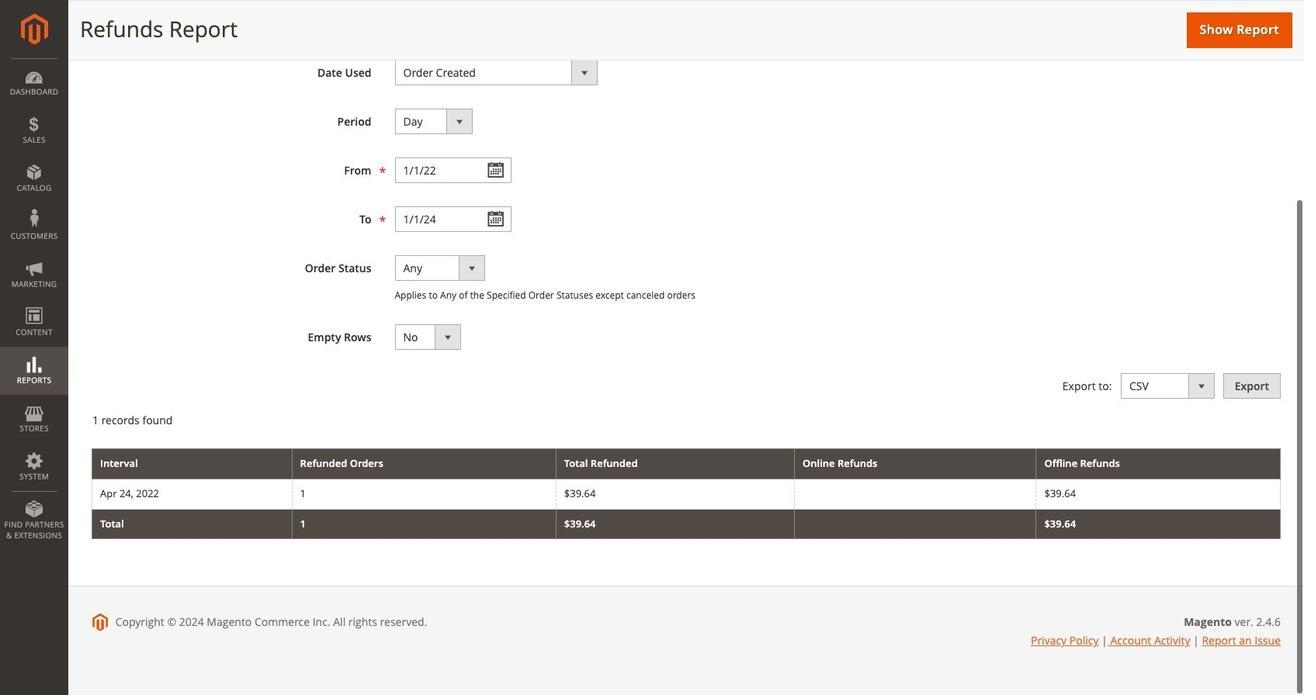 Task type: locate. For each thing, give the bounding box(es) containing it.
menu bar
[[0, 58, 68, 549]]

None text field
[[395, 158, 511, 183], [395, 207, 511, 232], [395, 158, 511, 183], [395, 207, 511, 232]]



Task type: describe. For each thing, give the bounding box(es) containing it.
magento admin panel image
[[21, 13, 48, 45]]



